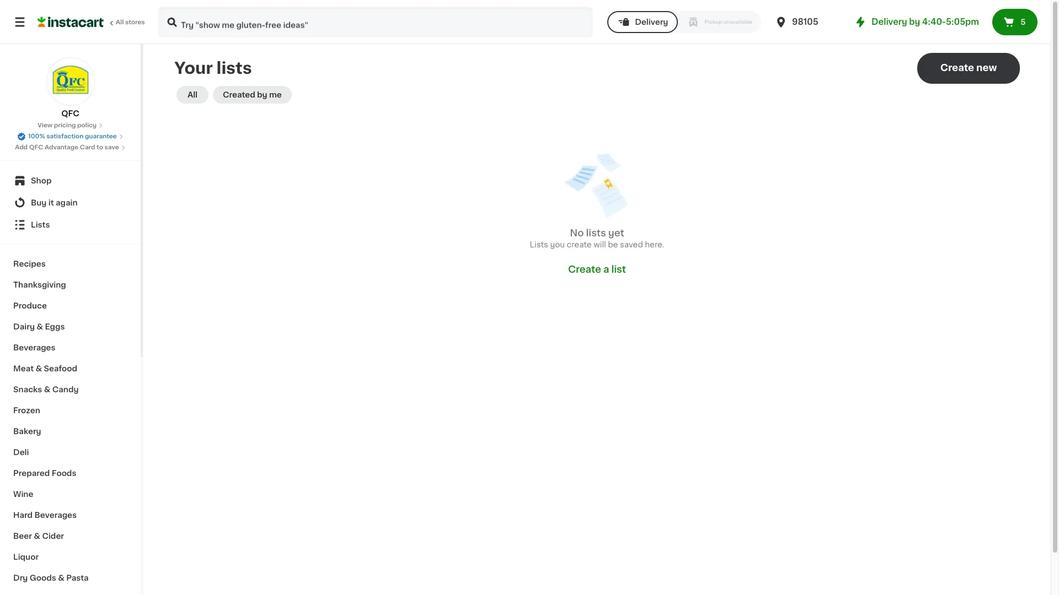 Task type: locate. For each thing, give the bounding box(es) containing it.
thanksgiving link
[[7, 275, 134, 296]]

create inside button
[[940, 63, 974, 72]]

5
[[1021, 18, 1026, 26]]

all inside "button"
[[188, 91, 198, 99]]

you
[[550, 241, 565, 249]]

1 vertical spatial beverages
[[34, 512, 77, 520]]

meat & seafood link
[[7, 359, 134, 380]]

to
[[97, 145, 103, 151]]

view pricing policy
[[37, 122, 97, 129]]

1 vertical spatial lists
[[586, 229, 606, 238]]

1 vertical spatial qfc
[[29, 145, 43, 151]]

0 horizontal spatial delivery
[[635, 18, 668, 26]]

& for beer
[[34, 533, 40, 541]]

be
[[608, 241, 618, 249]]

1 horizontal spatial lists
[[586, 229, 606, 238]]

all inside 'link'
[[116, 19, 124, 25]]

Search field
[[159, 8, 592, 36]]

qfc
[[61, 110, 79, 118], [29, 145, 43, 151]]

create
[[940, 63, 974, 72], [568, 265, 601, 274]]

0 horizontal spatial lists
[[217, 60, 252, 76]]

created
[[223, 91, 255, 99]]

seafood
[[44, 365, 77, 373]]

bakery link
[[7, 421, 134, 442]]

satisfaction
[[46, 134, 83, 140]]

0 horizontal spatial lists
[[31, 221, 50, 229]]

qfc up view pricing policy link
[[61, 110, 79, 118]]

1 vertical spatial lists
[[530, 241, 548, 249]]

policy
[[77, 122, 97, 129]]

dry
[[13, 575, 28, 583]]

create left a in the right top of the page
[[568, 265, 601, 274]]

beer & cider
[[13, 533, 64, 541]]

create
[[567, 241, 592, 249]]

5 button
[[992, 9, 1038, 35]]

buy
[[31, 199, 47, 207]]

4:40-
[[922, 18, 946, 26]]

0 vertical spatial all
[[116, 19, 124, 25]]

beverages up cider
[[34, 512, 77, 520]]

100% satisfaction guarantee button
[[17, 130, 124, 141]]

delivery
[[872, 18, 907, 26], [635, 18, 668, 26]]

snacks
[[13, 386, 42, 394]]

instacart logo image
[[38, 15, 104, 29]]

will
[[594, 241, 606, 249]]

& for meat
[[36, 365, 42, 373]]

by for created
[[257, 91, 267, 99]]

all
[[116, 19, 124, 25], [188, 91, 198, 99]]

qfc logo image
[[46, 57, 95, 106]]

& left candy
[[44, 386, 50, 394]]

qfc down 100%
[[29, 145, 43, 151]]

lists inside no lists yet lists you create will be saved here.
[[586, 229, 606, 238]]

produce
[[13, 302, 47, 310]]

lists inside no lists yet lists you create will be saved here.
[[530, 241, 548, 249]]

delivery for delivery by 4:40-5:05pm
[[872, 18, 907, 26]]

create new
[[940, 63, 997, 72]]

lists for your
[[217, 60, 252, 76]]

& right beer on the left of page
[[34, 533, 40, 541]]

all for all
[[188, 91, 198, 99]]

98105 button
[[775, 7, 841, 38]]

your
[[174, 60, 213, 76]]

your lists
[[174, 60, 252, 76]]

1 horizontal spatial by
[[909, 18, 920, 26]]

0 vertical spatial by
[[909, 18, 920, 26]]

pasta
[[66, 575, 89, 583]]

delivery inside button
[[635, 18, 668, 26]]

pricing
[[54, 122, 76, 129]]

98105
[[792, 18, 818, 26]]

by left the 4:40-
[[909, 18, 920, 26]]

1 horizontal spatial lists
[[530, 241, 548, 249]]

5:05pm
[[946, 18, 979, 26]]

all left stores
[[116, 19, 124, 25]]

1 vertical spatial by
[[257, 91, 267, 99]]

recipes
[[13, 260, 46, 268]]

& left pasta
[[58, 575, 64, 583]]

0 horizontal spatial qfc
[[29, 145, 43, 151]]

shop
[[31, 177, 52, 185]]

by left me
[[257, 91, 267, 99]]

no lists yet lists you create will be saved here.
[[530, 229, 664, 249]]

& right "meat"
[[36, 365, 42, 373]]

prepared
[[13, 470, 50, 478]]

by
[[909, 18, 920, 26], [257, 91, 267, 99]]

beverages
[[13, 344, 55, 352], [34, 512, 77, 520]]

0 vertical spatial create
[[940, 63, 974, 72]]

produce link
[[7, 296, 134, 317]]

guarantee
[[85, 134, 117, 140]]

1 horizontal spatial create
[[940, 63, 974, 72]]

all down the your
[[188, 91, 198, 99]]

lists up will at the top right of the page
[[586, 229, 606, 238]]

0 horizontal spatial create
[[568, 265, 601, 274]]

lists link
[[7, 214, 134, 236]]

&
[[37, 323, 43, 331], [36, 365, 42, 373], [44, 386, 50, 394], [34, 533, 40, 541], [58, 575, 64, 583]]

None search field
[[158, 7, 593, 38]]

view pricing policy link
[[37, 121, 103, 130]]

lists
[[217, 60, 252, 76], [586, 229, 606, 238]]

delivery by 4:40-5:05pm
[[872, 18, 979, 26]]

goods
[[30, 575, 56, 583]]

0 horizontal spatial all
[[116, 19, 124, 25]]

created by me
[[223, 91, 282, 99]]

by inside button
[[257, 91, 267, 99]]

0 vertical spatial qfc
[[61, 110, 79, 118]]

create for create a list
[[568, 265, 601, 274]]

1 horizontal spatial qfc
[[61, 110, 79, 118]]

1 horizontal spatial all
[[188, 91, 198, 99]]

lists
[[31, 221, 50, 229], [530, 241, 548, 249]]

& for snacks
[[44, 386, 50, 394]]

dairy & eggs link
[[7, 317, 134, 338]]

meat & seafood
[[13, 365, 77, 373]]

beverages down dairy & eggs
[[13, 344, 55, 352]]

lists left "you"
[[530, 241, 548, 249]]

lists down buy
[[31, 221, 50, 229]]

0 vertical spatial lists
[[217, 60, 252, 76]]

created by me button
[[213, 86, 292, 104]]

1 vertical spatial create
[[568, 265, 601, 274]]

buy it again
[[31, 199, 78, 207]]

1 vertical spatial all
[[188, 91, 198, 99]]

0 vertical spatial lists
[[31, 221, 50, 229]]

create left new
[[940, 63, 974, 72]]

0 horizontal spatial by
[[257, 91, 267, 99]]

1 horizontal spatial delivery
[[872, 18, 907, 26]]

delivery button
[[608, 11, 678, 33]]

create new button
[[917, 53, 1020, 84]]

& left eggs
[[37, 323, 43, 331]]

hard beverages link
[[7, 505, 134, 526]]

lists up created
[[217, 60, 252, 76]]



Task type: vqa. For each thing, say whether or not it's contained in the screenshot.
bottommost Lecithin
no



Task type: describe. For each thing, give the bounding box(es) containing it.
create a list
[[568, 265, 626, 274]]

no
[[570, 229, 584, 238]]

qfc link
[[46, 57, 95, 119]]

eggs
[[45, 323, 65, 331]]

hard beverages
[[13, 512, 77, 520]]

dairy
[[13, 323, 35, 331]]

all button
[[177, 86, 209, 104]]

frozen link
[[7, 401, 134, 421]]

add qfc advantage card to save
[[15, 145, 119, 151]]

stores
[[125, 19, 145, 25]]

by for delivery
[[909, 18, 920, 26]]

list
[[611, 265, 626, 274]]

deli link
[[7, 442, 134, 463]]

foods
[[52, 470, 76, 478]]

here.
[[645, 241, 664, 249]]

add qfc advantage card to save link
[[15, 143, 126, 152]]

liquor link
[[7, 547, 134, 568]]

it
[[48, 199, 54, 207]]

shop link
[[7, 170, 134, 192]]

candy
[[52, 386, 79, 394]]

advantage
[[45, 145, 78, 151]]

recipes link
[[7, 254, 134, 275]]

beer & cider link
[[7, 526, 134, 547]]

new
[[976, 63, 997, 72]]

view
[[37, 122, 52, 129]]

deli
[[13, 449, 29, 457]]

dairy & eggs
[[13, 323, 65, 331]]

all for all stores
[[116, 19, 124, 25]]

yet
[[608, 229, 624, 238]]

0 vertical spatial beverages
[[13, 344, 55, 352]]

card
[[80, 145, 95, 151]]

wine link
[[7, 484, 134, 505]]

a
[[603, 265, 609, 274]]

delivery for delivery
[[635, 18, 668, 26]]

dry goods & pasta link
[[7, 568, 134, 589]]

save
[[105, 145, 119, 151]]

again
[[56, 199, 78, 207]]

saved
[[620, 241, 643, 249]]

meat
[[13, 365, 34, 373]]

hard
[[13, 512, 33, 520]]

dry goods & pasta
[[13, 575, 89, 583]]

all stores link
[[38, 7, 146, 38]]

cider
[[42, 533, 64, 541]]

100%
[[28, 134, 45, 140]]

beverages link
[[7, 338, 134, 359]]

beer
[[13, 533, 32, 541]]

& for dairy
[[37, 323, 43, 331]]

lists for no
[[586, 229, 606, 238]]

add
[[15, 145, 28, 151]]

service type group
[[608, 11, 761, 33]]

bakery
[[13, 428, 41, 436]]

me
[[269, 91, 282, 99]]

wine
[[13, 491, 33, 499]]

delivery by 4:40-5:05pm link
[[854, 15, 979, 29]]

create for create new
[[940, 63, 974, 72]]

snacks & candy
[[13, 386, 79, 394]]

liquor
[[13, 554, 39, 562]]

create a list link
[[568, 264, 626, 276]]

all stores
[[116, 19, 145, 25]]

100% satisfaction guarantee
[[28, 134, 117, 140]]

buy it again link
[[7, 192, 134, 214]]

snacks & candy link
[[7, 380, 134, 401]]

frozen
[[13, 407, 40, 415]]

thanksgiving
[[13, 281, 66, 289]]

prepared foods
[[13, 470, 76, 478]]



